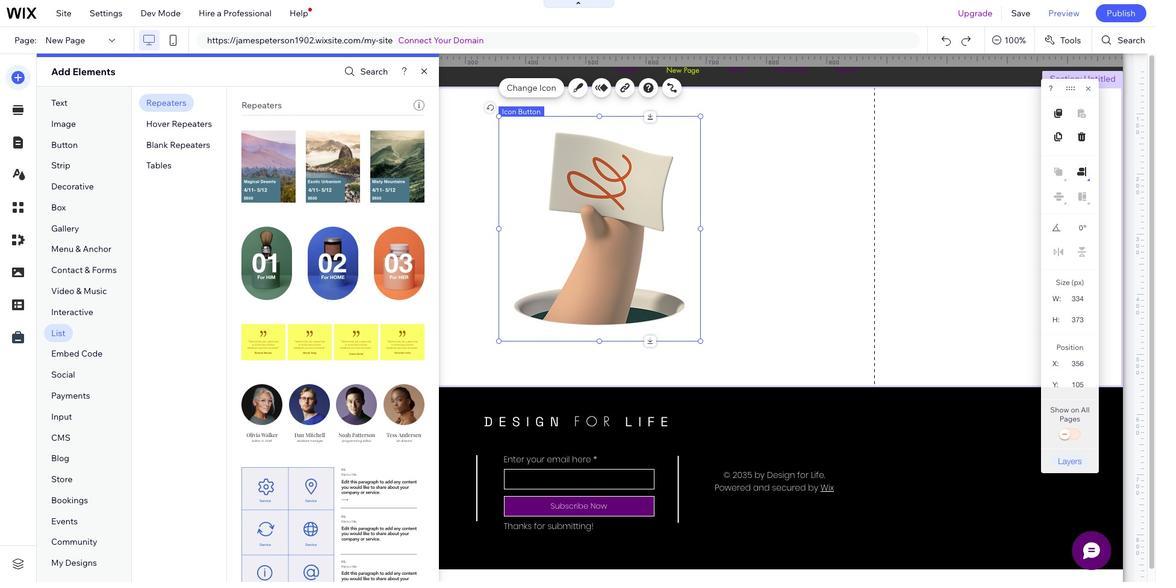 Task type: describe. For each thing, give the bounding box(es) containing it.
save button
[[1002, 0, 1039, 26]]

events
[[51, 516, 78, 527]]

1 vertical spatial search
[[360, 66, 388, 77]]

& for video
[[76, 286, 82, 297]]

professional
[[223, 8, 271, 19]]

help
[[290, 8, 308, 19]]

section:
[[1050, 73, 1082, 84]]

layers button
[[1051, 455, 1089, 468]]

section: untitled
[[1050, 73, 1116, 84]]

show
[[1050, 406, 1069, 415]]

size (px)
[[1056, 278, 1084, 287]]

blank repeaters
[[146, 139, 210, 150]]

store
[[51, 474, 73, 485]]

preview
[[1048, 8, 1080, 19]]

publish button
[[1096, 4, 1146, 22]]

video & music
[[51, 286, 107, 297]]

interactive
[[51, 307, 93, 318]]

hire a professional
[[199, 8, 271, 19]]

my
[[51, 558, 63, 569]]

list
[[51, 328, 65, 339]]

position
[[1056, 343, 1084, 352]]

contact & forms
[[51, 265, 117, 276]]

new page
[[46, 35, 85, 46]]

image
[[51, 118, 76, 129]]

embed code
[[51, 349, 103, 360]]

y:
[[1052, 381, 1058, 390]]

bookings
[[51, 495, 88, 506]]

page
[[65, 35, 85, 46]]

add
[[51, 66, 70, 78]]

dev
[[141, 8, 156, 19]]

video
[[51, 286, 74, 297]]

untitled
[[1084, 73, 1116, 84]]

settings
[[90, 8, 122, 19]]

400
[[528, 59, 539, 66]]

100%
[[1004, 35, 1026, 46]]

hover repeaters
[[146, 118, 212, 129]]

icon button
[[502, 107, 541, 116]]

designs
[[65, 558, 97, 569]]

hover
[[146, 118, 170, 129]]

change
[[507, 82, 537, 93]]

community
[[51, 537, 97, 548]]

decorative
[[51, 181, 94, 192]]

change icon
[[507, 82, 556, 93]]

new
[[46, 35, 63, 46]]

menu & anchor
[[51, 244, 111, 255]]

1 horizontal spatial button
[[518, 107, 541, 116]]

600
[[648, 59, 659, 66]]

contact
[[51, 265, 83, 276]]

https://jamespeterson1902.wixsite.com/my-
[[207, 35, 379, 46]]

music
[[84, 286, 107, 297]]



Task type: vqa. For each thing, say whether or not it's contained in the screenshot.
eHouse
no



Task type: locate. For each thing, give the bounding box(es) containing it.
&
[[75, 244, 81, 255], [85, 265, 90, 276], [76, 286, 82, 297]]

0 horizontal spatial search button
[[342, 63, 388, 80]]

all
[[1081, 406, 1090, 415]]

a
[[217, 8, 222, 19]]

on
[[1071, 406, 1079, 415]]

2 vertical spatial &
[[76, 286, 82, 297]]

0 vertical spatial &
[[75, 244, 81, 255]]

w:
[[1052, 295, 1061, 303]]

your
[[434, 35, 451, 46]]

& for menu
[[75, 244, 81, 255]]

search down publish
[[1118, 35, 1145, 46]]

button down change icon
[[518, 107, 541, 116]]

1 horizontal spatial icon
[[539, 82, 556, 93]]

800
[[769, 59, 779, 66]]

500
[[588, 59, 599, 66]]

preview button
[[1039, 0, 1089, 26]]

search button down publish
[[1092, 27, 1156, 54]]

0 horizontal spatial button
[[51, 139, 78, 150]]

site
[[379, 35, 393, 46]]

h:
[[1052, 316, 1060, 325]]

0 vertical spatial button
[[518, 107, 541, 116]]

site
[[56, 8, 72, 19]]

icon
[[539, 82, 556, 93], [502, 107, 516, 116]]

hire
[[199, 8, 215, 19]]

connect
[[398, 35, 432, 46]]

1 horizontal spatial search
[[1118, 35, 1145, 46]]

300
[[468, 59, 478, 66]]

my designs
[[51, 558, 97, 569]]

show on all pages
[[1050, 406, 1090, 424]]

box
[[51, 202, 66, 213]]

forms
[[92, 265, 117, 276]]

save
[[1011, 8, 1030, 19]]

icon down change
[[502, 107, 516, 116]]

1 vertical spatial icon
[[502, 107, 516, 116]]

repeaters
[[146, 98, 186, 108], [242, 100, 282, 111], [172, 118, 212, 129], [170, 139, 210, 150]]

search
[[1118, 35, 1145, 46], [360, 66, 388, 77]]

size
[[1056, 278, 1070, 287]]

1 vertical spatial &
[[85, 265, 90, 276]]

? button
[[1049, 84, 1053, 93]]

1 horizontal spatial search button
[[1092, 27, 1156, 54]]

search down site
[[360, 66, 388, 77]]

°
[[1084, 224, 1086, 232]]

1 vertical spatial button
[[51, 139, 78, 150]]

& right the video on the left of page
[[76, 286, 82, 297]]

add elements
[[51, 66, 115, 78]]

upgrade
[[958, 8, 993, 19]]

button down "image"
[[51, 139, 78, 150]]

pages
[[1060, 415, 1080, 424]]

?
[[1049, 84, 1053, 93]]

0 vertical spatial icon
[[539, 82, 556, 93]]

tools
[[1060, 35, 1081, 46]]

gallery
[[51, 223, 79, 234]]

None text field
[[1066, 312, 1089, 328], [1065, 377, 1089, 393], [1066, 312, 1089, 328], [1065, 377, 1089, 393]]

search button down https://jamespeterson1902.wixsite.com/my-site connect your domain
[[342, 63, 388, 80]]

mode
[[158, 8, 181, 19]]

100% button
[[985, 27, 1034, 54]]

input
[[51, 412, 72, 422]]

social
[[51, 370, 75, 381]]

dev mode
[[141, 8, 181, 19]]

tables
[[146, 160, 172, 171]]

menu
[[51, 244, 74, 255]]

& for contact
[[85, 265, 90, 276]]

blog
[[51, 454, 69, 464]]

domain
[[453, 35, 484, 46]]

1 vertical spatial search button
[[342, 63, 388, 80]]

payments
[[51, 391, 90, 402]]

& right menu at top
[[75, 244, 81, 255]]

0 vertical spatial search button
[[1092, 27, 1156, 54]]

anchor
[[83, 244, 111, 255]]

0 vertical spatial search
[[1118, 35, 1145, 46]]

(px)
[[1071, 278, 1084, 287]]

0 horizontal spatial icon
[[502, 107, 516, 116]]

x:
[[1052, 360, 1059, 368]]

layers
[[1058, 456, 1082, 467]]

text
[[51, 98, 68, 108]]

& left forms at top
[[85, 265, 90, 276]]

publish
[[1107, 8, 1136, 19]]

embed
[[51, 349, 79, 360]]

None text field
[[1067, 220, 1083, 236], [1065, 291, 1089, 307], [1065, 356, 1089, 372], [1067, 220, 1083, 236], [1065, 291, 1089, 307], [1065, 356, 1089, 372]]

900
[[829, 59, 840, 66]]

blank
[[146, 139, 168, 150]]

cms
[[51, 433, 70, 443]]

0 horizontal spatial search
[[360, 66, 388, 77]]

icon right change
[[539, 82, 556, 93]]

https://jamespeterson1902.wixsite.com/my-site connect your domain
[[207, 35, 484, 46]]

button
[[518, 107, 541, 116], [51, 139, 78, 150]]

code
[[81, 349, 103, 360]]

switch
[[1058, 427, 1082, 444]]

tools button
[[1035, 27, 1092, 54]]

700
[[708, 59, 719, 66]]

elements
[[73, 66, 115, 78]]

strip
[[51, 160, 70, 171]]

search button
[[1092, 27, 1156, 54], [342, 63, 388, 80]]



